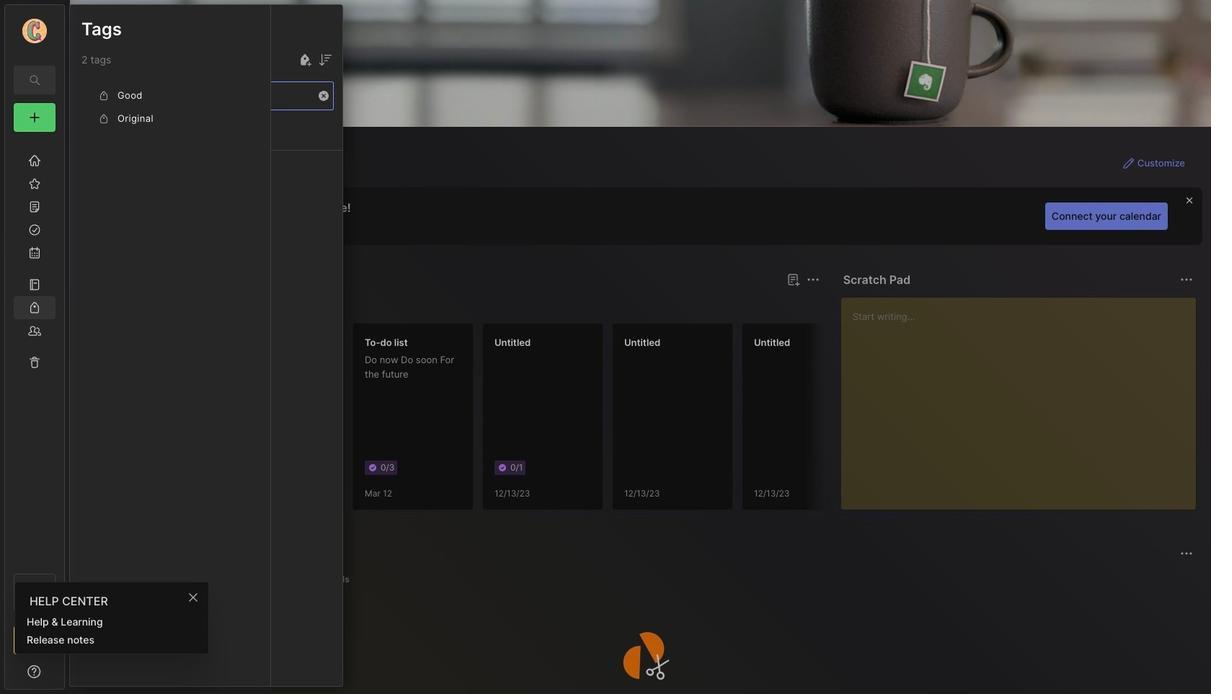 Task type: locate. For each thing, give the bounding box(es) containing it.
account image
[[22, 19, 47, 43]]

WHAT'S NEW field
[[5, 660, 64, 683]]

row group
[[81, 84, 259, 130], [70, 122, 342, 200], [93, 323, 1131, 519]]

tree
[[5, 141, 64, 561]]

main element
[[0, 0, 69, 694]]

dropdown list menu
[[15, 613, 208, 649]]

tab
[[144, 297, 202, 314], [96, 571, 151, 588], [157, 571, 200, 588], [206, 571, 267, 588], [272, 571, 310, 588], [316, 571, 356, 588]]

click to expand image
[[63, 668, 74, 685]]

tab list
[[96, 571, 1191, 588]]



Task type: vqa. For each thing, say whether or not it's contained in the screenshot.
Click to expand icon
yes



Task type: describe. For each thing, give the bounding box(es) containing it.
create new tag image
[[296, 51, 314, 68]]

Start writing… text field
[[853, 298, 1195, 498]]

tree inside "main" element
[[5, 141, 64, 561]]

edit search image
[[26, 71, 43, 89]]

home image
[[27, 154, 42, 168]]

Find tags… text field
[[82, 86, 314, 106]]

upgrade image
[[26, 632, 43, 649]]

Account field
[[5, 17, 64, 45]]



